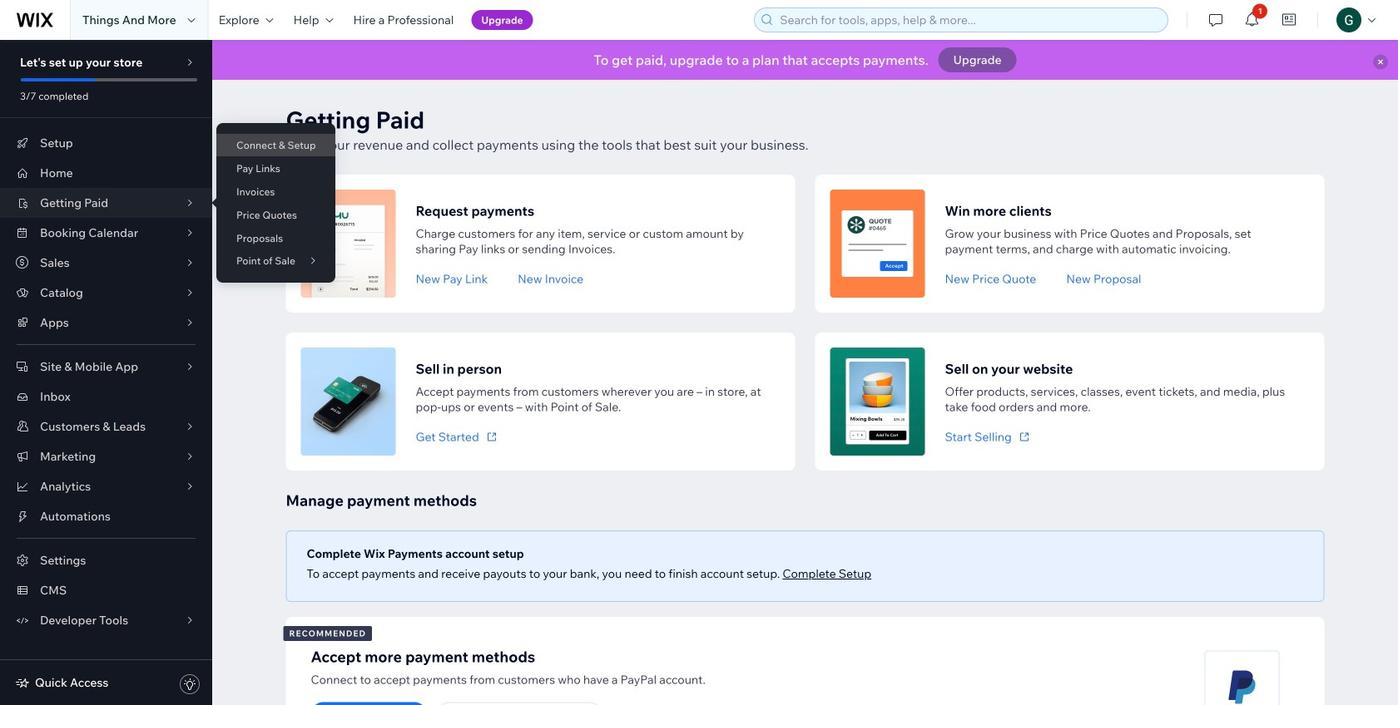 Task type: describe. For each thing, give the bounding box(es) containing it.
Search for tools, apps, help & more... field
[[775, 8, 1163, 32]]



Task type: vqa. For each thing, say whether or not it's contained in the screenshot.
Sidebar element
yes



Task type: locate. For each thing, give the bounding box(es) containing it.
alert
[[212, 40, 1398, 80]]

sidebar element
[[0, 40, 212, 706]]



